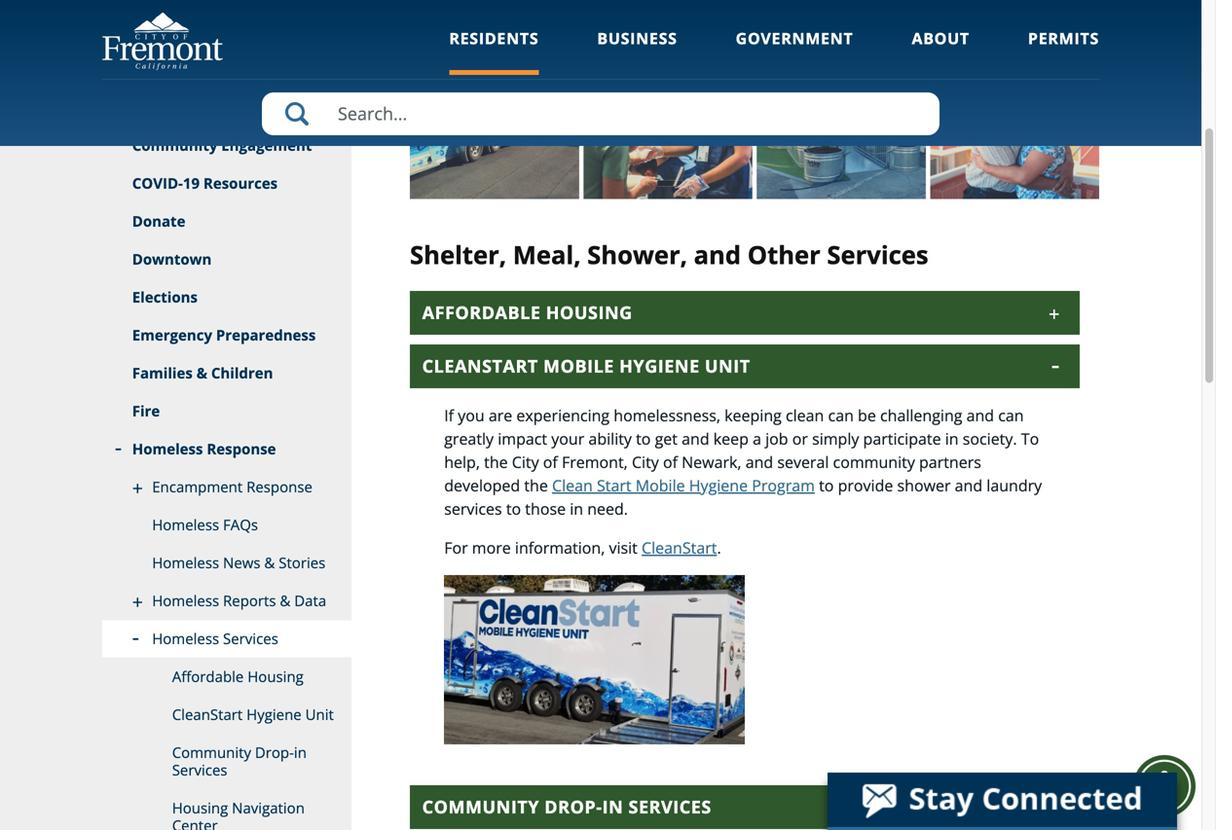 Task type: vqa. For each thing, say whether or not it's contained in the screenshot.
"Meal,"
yes



Task type: describe. For each thing, give the bounding box(es) containing it.
2 vertical spatial hygiene
[[247, 705, 302, 725]]

homeless news & stories
[[152, 553, 326, 573]]

clean
[[786, 405, 824, 426]]

to provide shower and laundry services to those in need.
[[444, 476, 1042, 520]]

affordable housing inside 'link'
[[172, 667, 304, 687]]

covid-19 resources link
[[102, 165, 352, 203]]

housing inside tab list
[[546, 301, 633, 325]]

2 city from the left
[[632, 452, 659, 473]]

families & children
[[132, 363, 273, 383]]

about link
[[912, 28, 970, 75]]

news
[[223, 553, 261, 573]]

center
[[172, 816, 218, 831]]

elections link
[[102, 279, 352, 317]]

fire link
[[102, 393, 352, 431]]

2 can from the left
[[999, 405, 1024, 426]]

1 vertical spatial the
[[524, 476, 548, 497]]

1 vertical spatial hygiene
[[689, 476, 748, 497]]

greatly
[[444, 429, 494, 450]]

developed
[[444, 476, 520, 497]]

navigation
[[232, 799, 305, 819]]

a
[[753, 429, 762, 450]]

community inside tab list
[[422, 796, 540, 820]]

housing inside 'link'
[[248, 667, 304, 687]]

shelter,
[[410, 238, 507, 272]]

challenging
[[881, 405, 963, 426]]

are
[[489, 405, 513, 426]]

0 horizontal spatial drop-
[[255, 743, 294, 763]]

families & children link
[[102, 355, 352, 393]]

faqs
[[223, 515, 258, 535]]

shower,
[[588, 238, 688, 272]]

emergency preparedness link
[[102, 317, 352, 355]]

cleanstart mobile hygiene unit
[[422, 355, 751, 379]]

response for encampment response
[[247, 477, 313, 497]]

clean
[[552, 476, 593, 497]]

ability
[[589, 429, 632, 450]]

government link
[[736, 28, 854, 75]]

shelter, meal, shower, and other services
[[410, 238, 929, 272]]

for
[[444, 538, 468, 559]]

homeless for homeless services
[[152, 629, 219, 649]]

several
[[778, 452, 829, 473]]

1 can from the left
[[829, 405, 854, 426]]

residents
[[449, 28, 539, 49]]

Search text field
[[262, 93, 940, 135]]

homeless services link
[[102, 621, 352, 659]]

your
[[552, 429, 585, 450]]

cleanstart link
[[642, 538, 717, 559]]

community for community engagement link
[[132, 135, 218, 155]]

about
[[912, 28, 970, 49]]

preparedness
[[216, 325, 316, 345]]

0 horizontal spatial to
[[506, 499, 521, 520]]

homelessness,
[[614, 405, 721, 426]]

children
[[211, 363, 273, 383]]

be
[[858, 405, 877, 426]]

permits
[[1029, 28, 1100, 49]]

job
[[766, 429, 789, 450]]

community drop-in services inside tab list
[[422, 796, 712, 820]]

covid-
[[132, 173, 183, 193]]

fire
[[132, 401, 160, 421]]

clean start mobile hygiene program
[[552, 476, 815, 497]]

homeless response
[[132, 439, 276, 459]]

encampment response
[[152, 477, 313, 497]]

if
[[444, 405, 454, 426]]

fremont,
[[562, 452, 628, 473]]

families
[[132, 363, 193, 383]]

homeless faqs link
[[102, 507, 352, 545]]

photo of cleanstart unit image
[[444, 576, 745, 745]]

in inside to provide shower and laundry services to those in need.
[[570, 499, 584, 520]]

cleanstart hygiene unit
[[172, 705, 334, 725]]

government
[[736, 28, 854, 49]]

encampment
[[152, 477, 243, 497]]

homeless for homeless response
[[132, 439, 203, 459]]

services
[[444, 499, 502, 520]]

business
[[597, 28, 678, 49]]

resources
[[204, 173, 278, 193]]

.
[[717, 538, 721, 559]]

for more information, visit cleanstart .
[[444, 538, 721, 559]]

& for news
[[264, 553, 275, 573]]

stay connected image
[[828, 773, 1176, 828]]

downtown
[[132, 249, 212, 269]]

engagement
[[221, 135, 312, 155]]

visit
[[609, 538, 638, 559]]

1 city from the left
[[512, 452, 539, 473]]

homeless reports & data
[[152, 591, 326, 611]]

1 vertical spatial to
[[819, 476, 834, 497]]

residents link
[[449, 28, 539, 75]]

experiencing
[[517, 405, 610, 426]]

tab list containing affordable housing
[[410, 291, 1080, 831]]

and up society.
[[967, 405, 995, 426]]

data
[[294, 591, 326, 611]]

and inside to provide shower and laundry services to those in need.
[[955, 476, 983, 497]]

0 horizontal spatial &
[[196, 363, 207, 383]]

1 horizontal spatial mobile
[[636, 476, 685, 497]]

encampment response link
[[102, 469, 352, 507]]

response for homeless response
[[207, 439, 276, 459]]

housing inside "housing navigation center"
[[172, 799, 228, 819]]

permits link
[[1029, 28, 1100, 75]]

homeless for homeless reports & data
[[152, 591, 219, 611]]

shower
[[898, 476, 951, 497]]



Task type: locate. For each thing, give the bounding box(es) containing it.
to inside if you are experiencing homelessness, keeping clean can be  challenging and can greatly impact your ability to get and keep a job or simply participate in society. to help, the city of fremont, city of newark, and several community partners developed the
[[636, 429, 651, 450]]

cleanstart up you
[[422, 355, 539, 379]]

1 vertical spatial unit
[[306, 705, 334, 725]]

1 horizontal spatial cleanstart
[[422, 355, 539, 379]]

you
[[458, 405, 485, 426]]

1 vertical spatial affordable
[[172, 667, 244, 687]]

1 horizontal spatial to
[[636, 429, 651, 450]]

mobile up experiencing
[[544, 355, 615, 379]]

hygiene down affordable housing 'link'
[[247, 705, 302, 725]]

keeping
[[725, 405, 782, 426]]

affordable down shelter,
[[422, 301, 541, 325]]

affordable housing down homeless services link on the left bottom
[[172, 667, 304, 687]]

affordable housing down meal,
[[422, 301, 633, 325]]

cleanstart for cleanstart mobile hygiene unit
[[422, 355, 539, 379]]

1 vertical spatial response
[[247, 477, 313, 497]]

of
[[543, 452, 558, 473], [663, 452, 678, 473]]

of down get
[[663, 452, 678, 473]]

program
[[752, 476, 815, 497]]

homeless inside the homeless news & stories "link"
[[152, 553, 219, 573]]

19
[[183, 173, 200, 193]]

1 horizontal spatial of
[[663, 452, 678, 473]]

the up those
[[524, 476, 548, 497]]

0 horizontal spatial unit
[[306, 705, 334, 725]]

1 horizontal spatial affordable housing
[[422, 301, 633, 325]]

0 vertical spatial community drop-in services
[[172, 743, 307, 781]]

0 horizontal spatial cleanstart
[[172, 705, 243, 725]]

1 horizontal spatial community drop-in services
[[422, 796, 712, 820]]

homeless down fire
[[132, 439, 203, 459]]

cleanstart for cleanstart hygiene unit
[[172, 705, 243, 725]]

0 vertical spatial community
[[132, 135, 218, 155]]

2 horizontal spatial cleanstart
[[642, 538, 717, 559]]

response up faqs in the left of the page
[[247, 477, 313, 497]]

housing up cleanstart hygiene unit
[[248, 667, 304, 687]]

cleanstart down affordable housing 'link'
[[172, 705, 243, 725]]

homeless faqs
[[152, 515, 258, 535]]

affordable
[[422, 301, 541, 325], [172, 667, 244, 687]]

2 vertical spatial housing
[[172, 799, 228, 819]]

0 horizontal spatial can
[[829, 405, 854, 426]]

donate link
[[102, 203, 352, 241]]

help,
[[444, 452, 480, 473]]

1 vertical spatial community drop-in services
[[422, 796, 712, 820]]

housing
[[546, 301, 633, 325], [248, 667, 304, 687], [172, 799, 228, 819]]

unit
[[705, 355, 751, 379], [306, 705, 334, 725]]

homeless inside homeless services link
[[152, 629, 219, 649]]

cleanstart hygiene unit link
[[102, 697, 352, 735]]

to
[[1022, 429, 1040, 450]]

cleanstart inside cleanstart hygiene unit link
[[172, 705, 243, 725]]

& for reports
[[280, 591, 291, 611]]

housing up 'cleanstart mobile hygiene unit'
[[546, 301, 633, 325]]

& right news
[[264, 553, 275, 573]]

1 horizontal spatial can
[[999, 405, 1024, 426]]

cleanstart right visit
[[642, 538, 717, 559]]

community drop-in services link
[[102, 735, 352, 790]]

housing navigation center
[[172, 799, 305, 831]]

0 vertical spatial &
[[196, 363, 207, 383]]

response
[[207, 439, 276, 459], [247, 477, 313, 497]]

hygiene up homelessness,
[[620, 355, 700, 379]]

keep
[[714, 429, 749, 450]]

homeless services
[[152, 629, 278, 649]]

0 horizontal spatial community drop-in services
[[172, 743, 307, 781]]

downtown link
[[102, 241, 352, 279]]

0 vertical spatial affordable
[[422, 301, 541, 325]]

2 horizontal spatial &
[[280, 591, 291, 611]]

homeless inside homeless faqs link
[[152, 515, 219, 535]]

partners
[[920, 452, 982, 473]]

covid-19 resources
[[132, 173, 278, 193]]

0 vertical spatial drop-
[[255, 743, 294, 763]]

emergency preparedness
[[132, 325, 316, 345]]

can
[[829, 405, 854, 426], [999, 405, 1024, 426]]

other
[[748, 238, 821, 272]]

start
[[597, 476, 632, 497]]

society.
[[963, 429, 1018, 450]]

response inside encampment response link
[[247, 477, 313, 497]]

1 vertical spatial &
[[264, 553, 275, 573]]

homeless response link
[[102, 431, 352, 469]]

homeless inside homeless reports & data link
[[152, 591, 219, 611]]

community
[[833, 452, 916, 473]]

clean start mobile hygiene program link
[[552, 476, 815, 497]]

1 horizontal spatial &
[[264, 553, 275, 573]]

to left those
[[506, 499, 521, 520]]

1 horizontal spatial the
[[524, 476, 548, 497]]

0 vertical spatial response
[[207, 439, 276, 459]]

can up to
[[999, 405, 1024, 426]]

response up encampment response
[[207, 439, 276, 459]]

housing navigation center link
[[102, 790, 352, 831]]

2 vertical spatial cleanstart
[[172, 705, 243, 725]]

affordable down homeless services
[[172, 667, 244, 687]]

2 of from the left
[[663, 452, 678, 473]]

0 vertical spatial mobile
[[544, 355, 615, 379]]

2 vertical spatial to
[[506, 499, 521, 520]]

simply
[[812, 429, 860, 450]]

0 vertical spatial hygiene
[[620, 355, 700, 379]]

0 horizontal spatial housing
[[172, 799, 228, 819]]

if you are experiencing homelessness, keeping clean can be  challenging and can greatly impact your ability to get and keep a job or simply participate in society. to help, the city of fremont, city of newark, and several community partners developed the
[[444, 405, 1040, 497]]

&
[[196, 363, 207, 383], [264, 553, 275, 573], [280, 591, 291, 611]]

1 horizontal spatial housing
[[248, 667, 304, 687]]

donate
[[132, 211, 186, 231]]

homeless down encampment at the left bottom of page
[[152, 515, 219, 535]]

0 horizontal spatial affordable housing
[[172, 667, 304, 687]]

meal,
[[513, 238, 581, 272]]

0 horizontal spatial of
[[543, 452, 558, 473]]

1 vertical spatial mobile
[[636, 476, 685, 497]]

of down your
[[543, 452, 558, 473]]

community for community drop-in services link
[[172, 743, 251, 763]]

1 vertical spatial community
[[172, 743, 251, 763]]

2 horizontal spatial to
[[819, 476, 834, 497]]

1 of from the left
[[543, 452, 558, 473]]

to down several
[[819, 476, 834, 497]]

1 horizontal spatial drop-
[[545, 796, 603, 820]]

tab list
[[410, 291, 1080, 831]]

1 horizontal spatial unit
[[705, 355, 751, 379]]

in inside if you are experiencing homelessness, keeping clean can be  challenging and can greatly impact your ability to get and keep a job or simply participate in society. to help, the city of fremont, city of newark, and several community partners developed the
[[946, 429, 959, 450]]

0 horizontal spatial mobile
[[544, 355, 615, 379]]

and left other
[[694, 238, 741, 272]]

0 vertical spatial the
[[484, 452, 508, 473]]

1 horizontal spatial city
[[632, 452, 659, 473]]

city
[[512, 452, 539, 473], [632, 452, 659, 473]]

response inside homeless response link
[[207, 439, 276, 459]]

homeless down homeless reports & data link
[[152, 629, 219, 649]]

0 vertical spatial cleanstart
[[422, 355, 539, 379]]

services
[[827, 238, 929, 272], [223, 629, 278, 649], [172, 761, 227, 781], [629, 796, 712, 820]]

hygiene down newark, at bottom
[[689, 476, 748, 497]]

0 vertical spatial to
[[636, 429, 651, 450]]

and
[[694, 238, 741, 272], [967, 405, 995, 426], [682, 429, 710, 450], [746, 452, 774, 473], [955, 476, 983, 497]]

homeless up homeless services
[[152, 591, 219, 611]]

stories
[[279, 553, 326, 573]]

and down partners at the right bottom of page
[[955, 476, 983, 497]]

homeless for homeless news & stories
[[152, 553, 219, 573]]

or
[[793, 429, 808, 450]]

elections
[[132, 287, 198, 307]]

laundry
[[987, 476, 1042, 497]]

homeless
[[132, 439, 203, 459], [152, 515, 219, 535], [152, 553, 219, 573], [152, 591, 219, 611], [152, 629, 219, 649]]

& right families
[[196, 363, 207, 383]]

mobile
[[544, 355, 615, 379], [636, 476, 685, 497]]

emergency
[[132, 325, 212, 345]]

photo banner of homeless services image
[[410, 35, 1100, 199]]

city down get
[[632, 452, 659, 473]]

1 vertical spatial cleanstart
[[642, 538, 717, 559]]

information,
[[515, 538, 605, 559]]

those
[[525, 499, 566, 520]]

to left get
[[636, 429, 651, 450]]

homeless down homeless faqs
[[152, 553, 219, 573]]

0 vertical spatial affordable housing
[[422, 301, 633, 325]]

cleanstart
[[422, 355, 539, 379], [642, 538, 717, 559], [172, 705, 243, 725]]

2 vertical spatial community
[[422, 796, 540, 820]]

1 horizontal spatial affordable
[[422, 301, 541, 325]]

homeless reports & data link
[[102, 583, 352, 621]]

2 horizontal spatial housing
[[546, 301, 633, 325]]

homeless inside homeless response link
[[132, 439, 203, 459]]

homeless news & stories link
[[102, 545, 352, 583]]

drop-
[[255, 743, 294, 763], [545, 796, 603, 820]]

community engagement
[[132, 135, 312, 155]]

affordable inside tab list
[[422, 301, 541, 325]]

and up newark, at bottom
[[682, 429, 710, 450]]

0 horizontal spatial affordable
[[172, 667, 244, 687]]

0 horizontal spatial the
[[484, 452, 508, 473]]

0 horizontal spatial city
[[512, 452, 539, 473]]

1 vertical spatial housing
[[248, 667, 304, 687]]

and down a
[[746, 452, 774, 473]]

& left data
[[280, 591, 291, 611]]

community engagement link
[[102, 127, 352, 165]]

0 vertical spatial unit
[[705, 355, 751, 379]]

hygiene
[[620, 355, 700, 379], [689, 476, 748, 497], [247, 705, 302, 725]]

0 vertical spatial housing
[[546, 301, 633, 325]]

1 vertical spatial affordable housing
[[172, 667, 304, 687]]

city down impact
[[512, 452, 539, 473]]

2 vertical spatial &
[[280, 591, 291, 611]]

1 vertical spatial drop-
[[545, 796, 603, 820]]

in
[[946, 429, 959, 450], [570, 499, 584, 520], [294, 743, 307, 763], [603, 796, 624, 820]]

reports
[[223, 591, 276, 611]]

& inside "link"
[[264, 553, 275, 573]]

the up developed
[[484, 452, 508, 473]]

can up simply
[[829, 405, 854, 426]]

affordable housing link
[[102, 659, 352, 697]]

newark,
[[682, 452, 742, 473]]

housing down community drop-in services link
[[172, 799, 228, 819]]

affordable inside affordable housing 'link'
[[172, 667, 244, 687]]

homeless for homeless faqs
[[152, 515, 219, 535]]

mobile right start
[[636, 476, 685, 497]]



